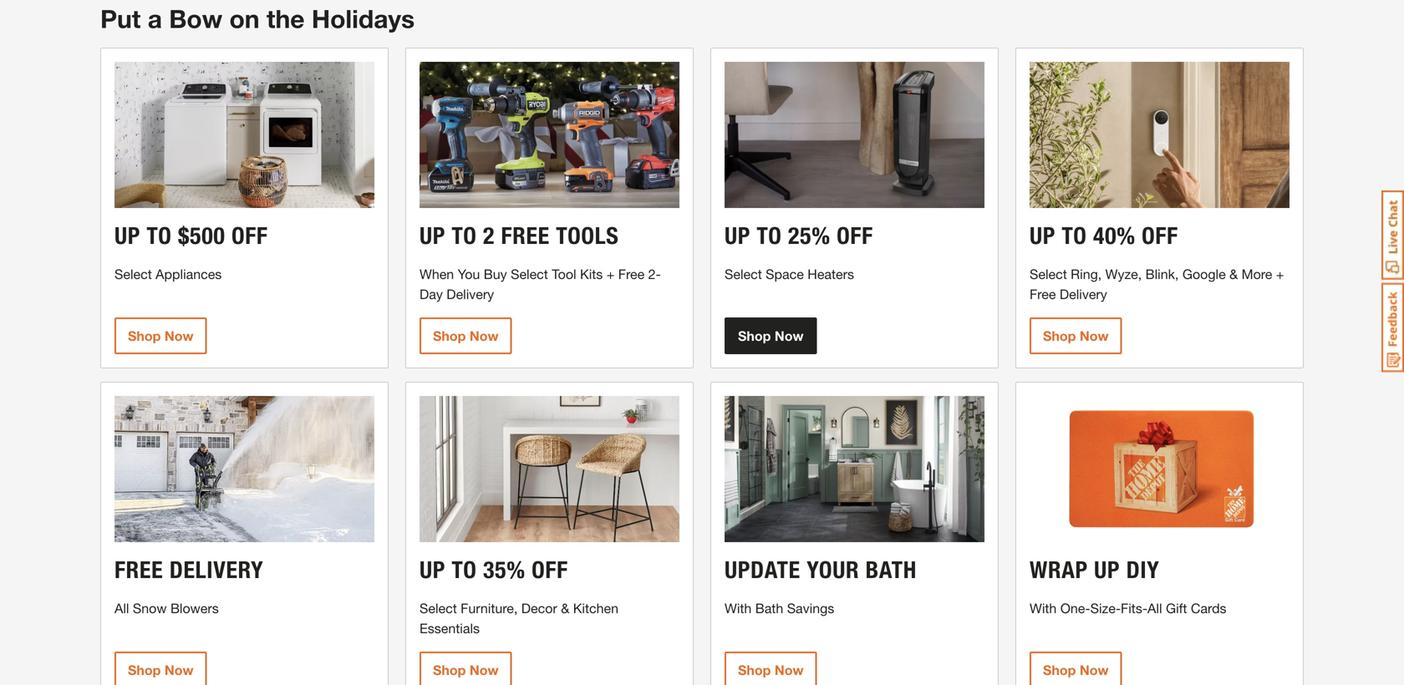 Task type: describe. For each thing, give the bounding box(es) containing it.
shop now for update your bath
[[738, 662, 804, 678]]

2
[[483, 222, 495, 250]]

shop now link for update your bath
[[725, 652, 817, 685]]

savings
[[787, 601, 834, 616]]

off for up to 25% off
[[837, 222, 873, 250]]

now for up to 25% off
[[775, 328, 804, 344]]

ring,
[[1071, 266, 1102, 282]]

to for 25%
[[757, 222, 782, 250]]

shop for free delivery
[[128, 662, 161, 678]]

feedback link image
[[1382, 283, 1404, 373]]

0 horizontal spatial free
[[115, 556, 163, 584]]

$500
[[178, 222, 225, 250]]

off for up to $500 off
[[231, 222, 268, 250]]

shop now link for up to 35% off
[[420, 652, 512, 685]]

update
[[725, 556, 801, 584]]

image for up to 25% off image
[[725, 62, 985, 208]]

space
[[766, 266, 804, 282]]

decor
[[521, 601, 557, 616]]

image for update your bath image
[[725, 396, 985, 542]]

snow
[[133, 601, 167, 616]]

up to $500 off
[[115, 222, 268, 250]]

shop now for free delivery
[[128, 662, 194, 678]]

shop now link for wrap up diy
[[1030, 652, 1122, 685]]

up for up to $500 off
[[115, 222, 140, 250]]

delivery inside select ring, wyze, blink, google & more + free delivery
[[1060, 286, 1107, 302]]

shop now link for up to 40% off
[[1030, 318, 1122, 354]]

gift
[[1166, 601, 1187, 616]]

essentials
[[420, 621, 480, 637]]

up to 25% off
[[725, 222, 873, 250]]

image for up to 40% off image
[[1030, 62, 1290, 208]]

with for update your bath
[[725, 601, 752, 616]]

image for up to 2 free tools image
[[420, 62, 680, 208]]

shop for up to $500 off
[[128, 328, 161, 344]]

wrap up diy
[[1030, 556, 1160, 584]]

blink,
[[1146, 266, 1179, 282]]

heaters
[[808, 266, 854, 282]]

up left diy
[[1094, 556, 1120, 584]]

size-
[[1090, 601, 1121, 616]]

shop now for up to 2 free tools
[[433, 328, 499, 344]]

shop for up to 35% off
[[433, 662, 466, 678]]

1 horizontal spatial free
[[501, 222, 550, 250]]

to for $500
[[147, 222, 172, 250]]

shop for up to 2 free tools
[[433, 328, 466, 344]]

shop now for up to $500 off
[[128, 328, 194, 344]]

now for up to 35% off
[[470, 662, 499, 678]]

now for wrap up diy
[[1080, 662, 1109, 678]]

select for up to 40% off
[[1030, 266, 1067, 282]]

2-
[[648, 266, 661, 282]]

bath
[[755, 601, 783, 616]]

wrap
[[1030, 556, 1088, 584]]

with one-size-fits-all gift cards
[[1030, 601, 1227, 616]]

fits-
[[1121, 601, 1148, 616]]

when
[[420, 266, 454, 282]]

shop for up to 25% off
[[738, 328, 771, 344]]

shop now for up to 35% off
[[433, 662, 499, 678]]

shop now for up to 40% off
[[1043, 328, 1109, 344]]

with for wrap up diy
[[1030, 601, 1057, 616]]

shop for wrap up diy
[[1043, 662, 1076, 678]]

shop now for up to 25% off
[[738, 328, 804, 344]]

+ inside select ring, wyze, blink, google & more + free delivery
[[1276, 266, 1284, 282]]

live chat image
[[1382, 191, 1404, 280]]

the
[[267, 4, 305, 34]]

35%
[[483, 556, 526, 584]]

on
[[229, 4, 260, 34]]

select space heaters
[[725, 266, 854, 282]]

put
[[100, 4, 141, 34]]

now for free delivery
[[165, 662, 194, 678]]

up for up to 35% off
[[420, 556, 446, 584]]

free inside select ring, wyze, blink, google & more + free delivery
[[1030, 286, 1056, 302]]

shop now link for up to $500 off
[[115, 318, 207, 354]]

up for up to 40% off
[[1030, 222, 1056, 250]]

buy
[[484, 266, 507, 282]]



Task type: vqa. For each thing, say whether or not it's contained in the screenshot.


Task type: locate. For each thing, give the bounding box(es) containing it.
free inside when you buy select tool kits + free 2- day delivery
[[618, 266, 645, 282]]

+ inside when you buy select tool kits + free 2- day delivery
[[607, 266, 615, 282]]

1 horizontal spatial free
[[1030, 286, 1056, 302]]

delivery
[[447, 286, 494, 302], [1060, 286, 1107, 302]]

off up heaters
[[837, 222, 873, 250]]

bath
[[866, 556, 917, 584]]

now down size-
[[1080, 662, 1109, 678]]

shop now down space at the right
[[738, 328, 804, 344]]

image for up to 35% off image
[[420, 396, 680, 542]]

select left space at the right
[[725, 266, 762, 282]]

shop now link down bath
[[725, 652, 817, 685]]

1 horizontal spatial with
[[1030, 601, 1057, 616]]

1 with from the left
[[725, 601, 752, 616]]

shop down bath
[[738, 662, 771, 678]]

with
[[725, 601, 752, 616], [1030, 601, 1057, 616]]

select appliances
[[115, 266, 222, 282]]

select right buy
[[511, 266, 548, 282]]

1 + from the left
[[607, 266, 615, 282]]

0 horizontal spatial free
[[618, 266, 645, 282]]

off right $500
[[231, 222, 268, 250]]

delivery inside when you buy select tool kits + free 2- day delivery
[[447, 286, 494, 302]]

0 vertical spatial free
[[501, 222, 550, 250]]

up for up to 25% off
[[725, 222, 751, 250]]

now for up to 2 free tools
[[470, 328, 499, 344]]

tool
[[552, 266, 576, 282]]

more
[[1242, 266, 1273, 282]]

up up select appliances at the left top of the page
[[115, 222, 140, 250]]

delivery
[[169, 556, 264, 584]]

& right decor
[[561, 601, 569, 616]]

select left ring,
[[1030, 266, 1067, 282]]

shop now link down day
[[420, 318, 512, 354]]

shop now for wrap up diy
[[1043, 662, 1109, 678]]

1 horizontal spatial +
[[1276, 266, 1284, 282]]

now down appliances
[[165, 328, 194, 344]]

free
[[501, 222, 550, 250], [115, 556, 163, 584]]

wyze,
[[1106, 266, 1142, 282]]

+ right kits
[[607, 266, 615, 282]]

1 horizontal spatial all
[[1148, 601, 1162, 616]]

one-
[[1061, 601, 1090, 616]]

all left snow
[[115, 601, 129, 616]]

select inside when you buy select tool kits + free 2- day delivery
[[511, 266, 548, 282]]

up up select space heaters
[[725, 222, 751, 250]]

shop now link down select appliances at the left top of the page
[[115, 318, 207, 354]]

shop now down ring,
[[1043, 328, 1109, 344]]

with left bath
[[725, 601, 752, 616]]

shop for up to 40% off
[[1043, 328, 1076, 344]]

all snow blowers
[[115, 601, 219, 616]]

shop now link for free delivery
[[115, 652, 207, 685]]

now for up to $500 off
[[165, 328, 194, 344]]

select ring, wyze, blink, google & more + free delivery
[[1030, 266, 1284, 302]]

0 horizontal spatial all
[[115, 601, 129, 616]]

free up snow
[[115, 556, 163, 584]]

when you buy select tool kits + free 2- day delivery
[[420, 266, 661, 302]]

now down with bath savings
[[775, 662, 804, 678]]

image for wrap up diy image
[[1030, 396, 1290, 542]]

2 delivery from the left
[[1060, 286, 1107, 302]]

+
[[607, 266, 615, 282], [1276, 266, 1284, 282]]

shop now
[[128, 328, 194, 344], [433, 328, 499, 344], [738, 328, 804, 344], [1043, 328, 1109, 344], [128, 662, 194, 678], [433, 662, 499, 678], [738, 662, 804, 678], [1043, 662, 1109, 678]]

up for up to 2 free tools
[[420, 222, 446, 250]]

a
[[148, 4, 162, 34]]

shop now link for up to 2 free tools
[[420, 318, 512, 354]]

with left one-
[[1030, 601, 1057, 616]]

shop now down essentials
[[433, 662, 499, 678]]

off up decor
[[532, 556, 568, 584]]

to left the 35%
[[452, 556, 477, 584]]

off up blink,
[[1142, 222, 1178, 250]]

0 horizontal spatial +
[[607, 266, 615, 282]]

shop
[[128, 328, 161, 344], [433, 328, 466, 344], [738, 328, 771, 344], [1043, 328, 1076, 344], [128, 662, 161, 678], [433, 662, 466, 678], [738, 662, 771, 678], [1043, 662, 1076, 678]]

now
[[165, 328, 194, 344], [470, 328, 499, 344], [775, 328, 804, 344], [1080, 328, 1109, 344], [165, 662, 194, 678], [470, 662, 499, 678], [775, 662, 804, 678], [1080, 662, 1109, 678]]

to left 25%
[[757, 222, 782, 250]]

select for up to 25% off
[[725, 266, 762, 282]]

shop now link down space at the right
[[725, 318, 817, 354]]

shop now down all snow blowers
[[128, 662, 194, 678]]

furniture,
[[461, 601, 518, 616]]

shop now link down essentials
[[420, 652, 512, 685]]

now down buy
[[470, 328, 499, 344]]

0 horizontal spatial with
[[725, 601, 752, 616]]

image for free delivery image
[[115, 396, 374, 542]]

25%
[[788, 222, 831, 250]]

select inside select furniture, decor & kitchen essentials
[[420, 601, 457, 616]]

shop now down day
[[433, 328, 499, 344]]

shop down ring,
[[1043, 328, 1076, 344]]

select left appliances
[[115, 266, 152, 282]]

shop for update your bath
[[738, 662, 771, 678]]

2 with from the left
[[1030, 601, 1057, 616]]

with bath savings
[[725, 601, 834, 616]]

to for 2
[[452, 222, 477, 250]]

1 all from the left
[[115, 601, 129, 616]]

1 delivery from the left
[[447, 286, 494, 302]]

cards
[[1191, 601, 1227, 616]]

select
[[115, 266, 152, 282], [511, 266, 548, 282], [725, 266, 762, 282], [1030, 266, 1067, 282], [420, 601, 457, 616]]

appliances
[[156, 266, 222, 282]]

&
[[1230, 266, 1238, 282], [561, 601, 569, 616]]

up up when
[[420, 222, 446, 250]]

to up select appliances at the left top of the page
[[147, 222, 172, 250]]

to
[[147, 222, 172, 250], [452, 222, 477, 250], [757, 222, 782, 250], [1062, 222, 1087, 250], [452, 556, 477, 584]]

google
[[1183, 266, 1226, 282]]

you
[[458, 266, 480, 282]]

& left more
[[1230, 266, 1238, 282]]

to for 35%
[[452, 556, 477, 584]]

shop down select appliances at the left top of the page
[[128, 328, 161, 344]]

now for update your bath
[[775, 662, 804, 678]]

shop down snow
[[128, 662, 161, 678]]

to left 40%
[[1062, 222, 1087, 250]]

up left 40%
[[1030, 222, 1056, 250]]

2 all from the left
[[1148, 601, 1162, 616]]

free delivery
[[115, 556, 264, 584]]

holidays
[[312, 4, 415, 34]]

now down select space heaters
[[775, 328, 804, 344]]

now down all snow blowers
[[165, 662, 194, 678]]

tools
[[556, 222, 619, 250]]

shop now link down all snow blowers
[[115, 652, 207, 685]]

all left gift
[[1148, 601, 1162, 616]]

now for up to 40% off
[[1080, 328, 1109, 344]]

0 vertical spatial free
[[618, 266, 645, 282]]

1 vertical spatial free
[[1030, 286, 1056, 302]]

free right the 2
[[501, 222, 550, 250]]

shop now link down ring,
[[1030, 318, 1122, 354]]

1 horizontal spatial delivery
[[1060, 286, 1107, 302]]

40%
[[1093, 222, 1136, 250]]

0 vertical spatial &
[[1230, 266, 1238, 282]]

1 vertical spatial &
[[561, 601, 569, 616]]

delivery down 'you'
[[447, 286, 494, 302]]

kitchen
[[573, 601, 619, 616]]

select furniture, decor & kitchen essentials
[[420, 601, 619, 637]]

free
[[618, 266, 645, 282], [1030, 286, 1056, 302]]

shop now link
[[115, 318, 207, 354], [420, 318, 512, 354], [725, 318, 817, 354], [1030, 318, 1122, 354], [115, 652, 207, 685], [420, 652, 512, 685], [725, 652, 817, 685], [1030, 652, 1122, 685]]

blowers
[[170, 601, 219, 616]]

to for 40%
[[1062, 222, 1087, 250]]

now down ring,
[[1080, 328, 1109, 344]]

1 vertical spatial free
[[115, 556, 163, 584]]

kits
[[580, 266, 603, 282]]

& inside select furniture, decor & kitchen essentials
[[561, 601, 569, 616]]

shop now down one-
[[1043, 662, 1109, 678]]

2 + from the left
[[1276, 266, 1284, 282]]

select for up to 35% off
[[420, 601, 457, 616]]

select for up to $500 off
[[115, 266, 152, 282]]

diy
[[1126, 556, 1160, 584]]

update your bath
[[725, 556, 917, 584]]

select inside select ring, wyze, blink, google & more + free delivery
[[1030, 266, 1067, 282]]

shop now down select appliances at the left top of the page
[[128, 328, 194, 344]]

+ right more
[[1276, 266, 1284, 282]]

select up essentials
[[420, 601, 457, 616]]

up
[[115, 222, 140, 250], [420, 222, 446, 250], [725, 222, 751, 250], [1030, 222, 1056, 250], [420, 556, 446, 584], [1094, 556, 1120, 584]]

off
[[231, 222, 268, 250], [837, 222, 873, 250], [1142, 222, 1178, 250], [532, 556, 568, 584]]

off for up to 40% off
[[1142, 222, 1178, 250]]

delivery down ring,
[[1060, 286, 1107, 302]]

up to 2 free tools
[[420, 222, 619, 250]]

put a bow on the holidays
[[100, 4, 415, 34]]

bow
[[169, 4, 222, 34]]

off for up to 35% off
[[532, 556, 568, 584]]

all
[[115, 601, 129, 616], [1148, 601, 1162, 616]]

shop down day
[[433, 328, 466, 344]]

to left the 2
[[452, 222, 477, 250]]

up to 40% off
[[1030, 222, 1178, 250]]

shop now link for up to 25% off
[[725, 318, 817, 354]]

shop now link down one-
[[1030, 652, 1122, 685]]

day
[[420, 286, 443, 302]]

shop now down bath
[[738, 662, 804, 678]]

shop down space at the right
[[738, 328, 771, 344]]

0 horizontal spatial delivery
[[447, 286, 494, 302]]

shop down one-
[[1043, 662, 1076, 678]]

your
[[807, 556, 859, 584]]

& inside select ring, wyze, blink, google & more + free delivery
[[1230, 266, 1238, 282]]

up to 35% off
[[420, 556, 568, 584]]

shop down essentials
[[433, 662, 466, 678]]

0 horizontal spatial &
[[561, 601, 569, 616]]

1 horizontal spatial &
[[1230, 266, 1238, 282]]

up up essentials
[[420, 556, 446, 584]]

now down essentials
[[470, 662, 499, 678]]

image for up to $500 off image
[[115, 62, 374, 208]]



